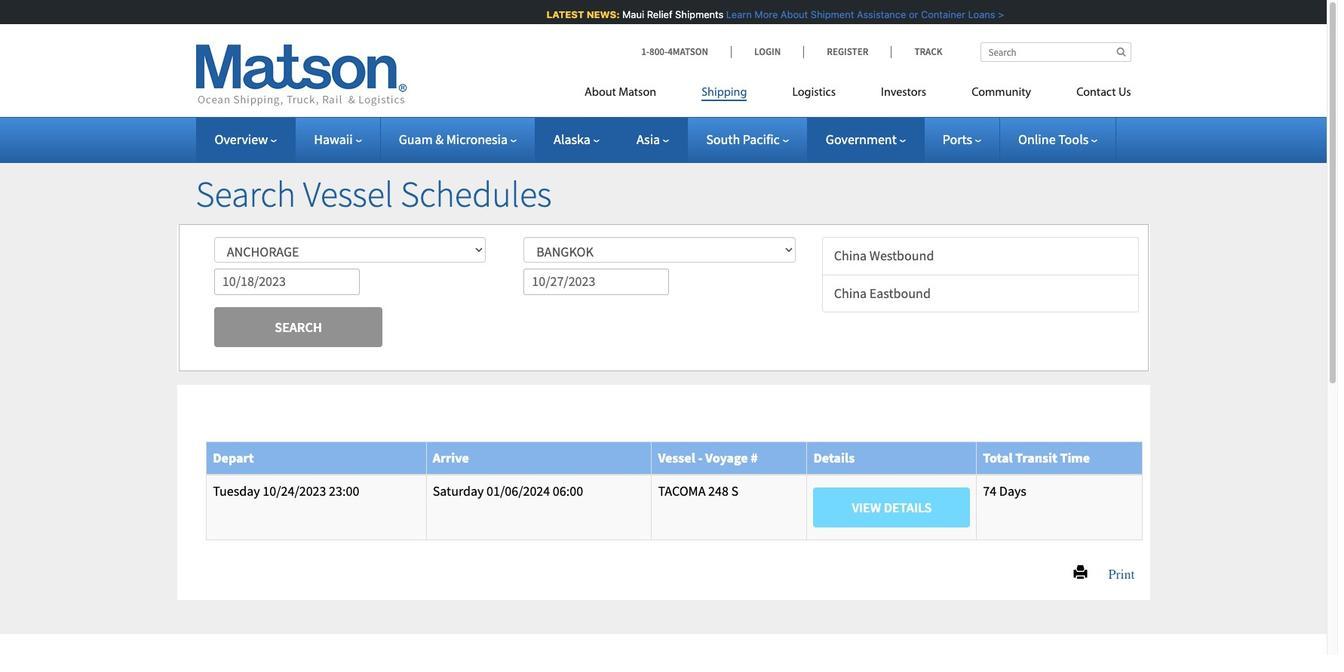 Task type: vqa. For each thing, say whether or not it's contained in the screenshot.
contact us
yes



Task type: describe. For each thing, give the bounding box(es) containing it.
about matson
[[585, 87, 657, 99]]

search image
[[1117, 47, 1126, 57]]

vessel - voyage #
[[658, 449, 758, 466]]

74 days
[[984, 482, 1027, 499]]

alaska link
[[554, 131, 600, 148]]

investors
[[881, 87, 927, 99]]

shipping link
[[679, 79, 770, 110]]

1-800-4matson link
[[642, 45, 731, 58]]

saturday
[[433, 482, 484, 499]]

>
[[997, 8, 1003, 20]]

search for search vessel schedules
[[196, 171, 296, 217]]

south pacific link
[[706, 131, 789, 148]]

view details button
[[814, 487, 971, 527]]

ports
[[943, 131, 973, 148]]

china westbound
[[834, 247, 935, 264]]

register link
[[804, 45, 892, 58]]

10/24/2023
[[263, 482, 326, 499]]

logistics
[[793, 87, 836, 99]]

learn more about shipment assistance or container loans > link
[[725, 8, 1003, 20]]

Search search field
[[981, 42, 1132, 62]]

ports link
[[943, 131, 982, 148]]

government
[[826, 131, 897, 148]]

china for china westbound
[[834, 247, 867, 264]]

800-
[[650, 45, 668, 58]]

74
[[984, 482, 997, 499]]

shipping
[[702, 87, 747, 99]]

login
[[755, 45, 781, 58]]

tuesday
[[213, 482, 260, 499]]

shipment
[[809, 8, 853, 20]]

matson
[[619, 87, 657, 99]]

china eastbound link
[[822, 274, 1140, 313]]

guam & micronesia link
[[399, 131, 517, 148]]

print link
[[1088, 557, 1143, 588]]

learn
[[725, 8, 750, 20]]

s
[[732, 482, 739, 499]]

End date text field
[[524, 269, 670, 295]]

total transit time
[[984, 449, 1091, 466]]

news:
[[585, 8, 618, 20]]

government link
[[826, 131, 906, 148]]

online
[[1019, 131, 1056, 148]]

schedules
[[401, 171, 552, 217]]

online tools link
[[1019, 131, 1098, 148]]

1-
[[642, 45, 650, 58]]

arrive
[[433, 449, 469, 466]]

pacific
[[743, 131, 780, 148]]

us
[[1119, 87, 1132, 99]]

search for search
[[275, 318, 322, 336]]

&
[[436, 131, 444, 148]]

latest news: maui relief shipments learn more about shipment assistance or container loans >
[[545, 8, 1003, 20]]

contact
[[1077, 87, 1117, 99]]

-
[[698, 449, 703, 466]]

tuesday 10/24/2023 23:00
[[213, 482, 359, 499]]

eastbound
[[870, 284, 931, 302]]

assistance
[[855, 8, 905, 20]]

tools
[[1059, 131, 1089, 148]]

track link
[[892, 45, 943, 58]]

loans
[[967, 8, 994, 20]]

06:00
[[553, 482, 583, 499]]

maui
[[621, 8, 643, 20]]

4matson
[[668, 45, 709, 58]]

248
[[709, 482, 729, 499]]



Task type: locate. For each thing, give the bounding box(es) containing it.
asia link
[[637, 131, 669, 148]]

search inside button
[[275, 318, 322, 336]]

days
[[1000, 482, 1027, 499]]

overview link
[[215, 131, 277, 148]]

china up china eastbound
[[834, 247, 867, 264]]

1 vertical spatial china
[[834, 284, 867, 302]]

about right more
[[779, 8, 806, 20]]

1-800-4matson
[[642, 45, 709, 58]]

1 china from the top
[[834, 247, 867, 264]]

westbound
[[870, 247, 935, 264]]

1 vertical spatial details
[[884, 499, 932, 516]]

about inside about matson link
[[585, 87, 616, 99]]

guam
[[399, 131, 433, 148]]

0 vertical spatial details
[[814, 449, 855, 466]]

depart
[[213, 449, 254, 466]]

2 china from the top
[[834, 284, 867, 302]]

voyage
[[706, 449, 748, 466]]

saturday 01/06/2024 06:00
[[433, 482, 583, 499]]

relief
[[645, 8, 671, 20]]

register
[[827, 45, 869, 58]]

1 horizontal spatial vessel
[[658, 449, 696, 466]]

top menu navigation
[[585, 79, 1132, 110]]

search down start date text box
[[275, 318, 322, 336]]

print
[[1095, 564, 1135, 580]]

Start date text field
[[214, 269, 360, 295]]

overview
[[215, 131, 268, 148]]

asia
[[637, 131, 660, 148]]

hawaii link
[[314, 131, 362, 148]]

china inside china eastbound link
[[834, 284, 867, 302]]

guam & micronesia
[[399, 131, 508, 148]]

0 vertical spatial about
[[779, 8, 806, 20]]

0 horizontal spatial details
[[814, 449, 855, 466]]

community link
[[949, 79, 1054, 110]]

search down overview link
[[196, 171, 296, 217]]

investors link
[[859, 79, 949, 110]]

01/06/2024
[[487, 482, 550, 499]]

details inside tacoma 248 s view details
[[884, 499, 932, 516]]

china
[[834, 247, 867, 264], [834, 284, 867, 302]]

0 vertical spatial vessel
[[303, 171, 393, 217]]

blue matson logo with ocean, shipping, truck, rail and logistics written beneath it. image
[[196, 45, 407, 106]]

search button
[[214, 307, 383, 347]]

tacoma 248 s view details
[[658, 482, 932, 516]]

details right view
[[884, 499, 932, 516]]

shipments
[[674, 8, 722, 20]]

transit
[[1016, 449, 1058, 466]]

0 horizontal spatial about
[[585, 87, 616, 99]]

login link
[[731, 45, 804, 58]]

1 vertical spatial vessel
[[658, 449, 696, 466]]

logistics link
[[770, 79, 859, 110]]

tacoma
[[658, 482, 706, 499]]

#
[[751, 449, 758, 466]]

china left eastbound
[[834, 284, 867, 302]]

china westbound link
[[822, 237, 1140, 275]]

23:00
[[329, 482, 359, 499]]

about matson link
[[585, 79, 679, 110]]

hawaii
[[314, 131, 353, 148]]

track
[[915, 45, 943, 58]]

vessel
[[303, 171, 393, 217], [658, 449, 696, 466]]

details up tacoma 248 s view details
[[814, 449, 855, 466]]

container
[[920, 8, 964, 20]]

1 horizontal spatial about
[[779, 8, 806, 20]]

0 vertical spatial china
[[834, 247, 867, 264]]

None search field
[[981, 42, 1132, 62]]

search vessel schedules
[[196, 171, 552, 217]]

1 horizontal spatial details
[[884, 499, 932, 516]]

vessel down hawaii link
[[303, 171, 393, 217]]

time
[[1061, 449, 1091, 466]]

0 horizontal spatial vessel
[[303, 171, 393, 217]]

or
[[907, 8, 917, 20]]

about left matson
[[585, 87, 616, 99]]

vessel left "-"
[[658, 449, 696, 466]]

1 vertical spatial search
[[275, 318, 322, 336]]

micronesia
[[447, 131, 508, 148]]

china for china eastbound
[[834, 284, 867, 302]]

total
[[984, 449, 1013, 466]]

south
[[706, 131, 740, 148]]

view
[[852, 499, 882, 516]]

0 vertical spatial search
[[196, 171, 296, 217]]

1 vertical spatial about
[[585, 87, 616, 99]]

contact us link
[[1054, 79, 1132, 110]]

china eastbound
[[834, 284, 931, 302]]

south pacific
[[706, 131, 780, 148]]

more
[[753, 8, 776, 20]]

online tools
[[1019, 131, 1089, 148]]

about
[[779, 8, 806, 20], [585, 87, 616, 99]]

search
[[196, 171, 296, 217], [275, 318, 322, 336]]

china inside china westbound link
[[834, 247, 867, 264]]

latest
[[545, 8, 583, 20]]

community
[[972, 87, 1032, 99]]

contact us
[[1077, 87, 1132, 99]]

alaska
[[554, 131, 591, 148]]



